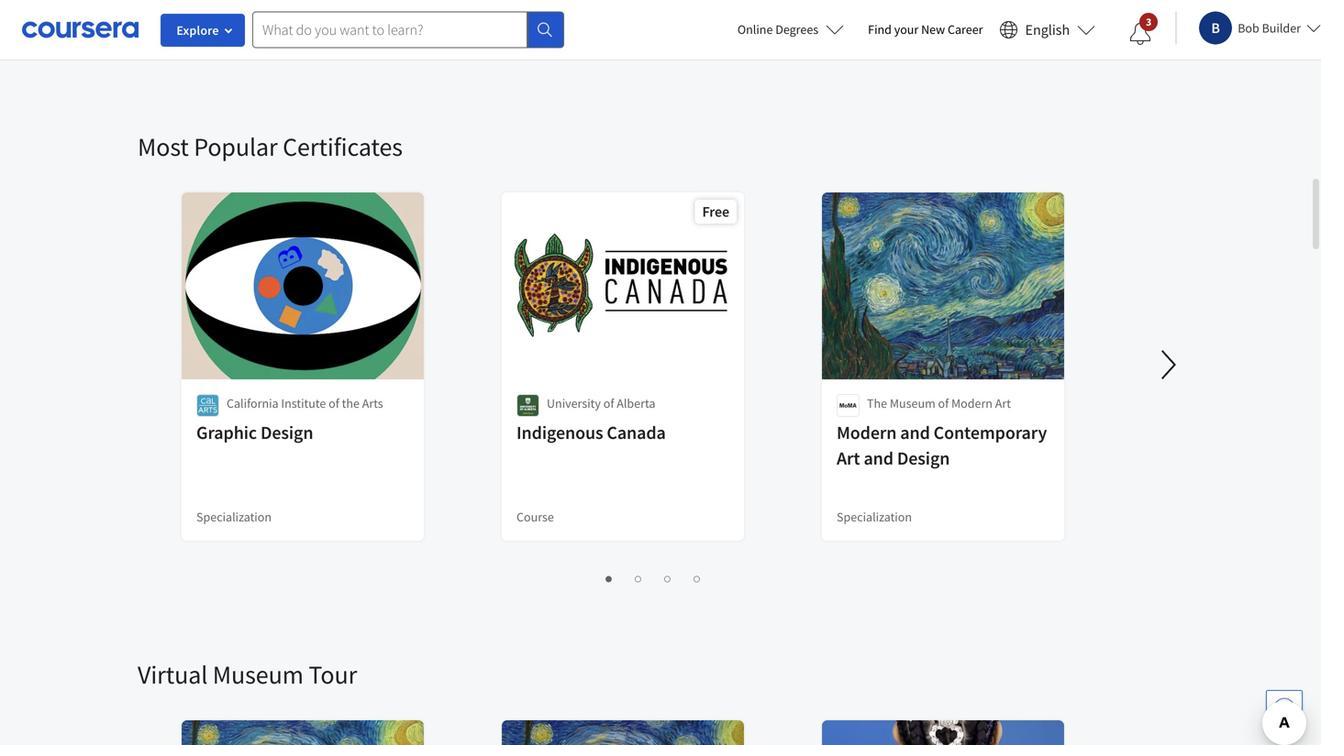 Task type: describe. For each thing, give the bounding box(es) containing it.
the
[[342, 395, 360, 412]]

1
[[601, 570, 609, 587]]

explore button
[[161, 14, 245, 47]]

online
[[738, 21, 773, 38]]

free
[[702, 203, 729, 221]]

museum for virtual
[[213, 659, 304, 691]]

find
[[868, 21, 892, 38]]

career
[[948, 21, 983, 38]]

most popular certificates
[[138, 131, 403, 163]]

design inside modern and contemporary art and design
[[897, 447, 950, 470]]

modern and contemporary art and design
[[837, 422, 1047, 470]]

museum for the
[[890, 395, 936, 412]]

new
[[921, 21, 945, 38]]

of for graphic design
[[329, 395, 339, 412]]

most
[[138, 131, 189, 163]]

2 button
[[625, 568, 647, 589]]

specialization for modern and contemporary art and design
[[837, 509, 912, 526]]

3 inside button
[[660, 570, 668, 587]]

1 horizontal spatial art
[[995, 395, 1011, 412]]

indigenous
[[517, 422, 603, 445]]

english button
[[992, 0, 1103, 60]]

contemporary
[[934, 422, 1047, 445]]

b
[[1212, 19, 1220, 37]]

degrees
[[775, 21, 819, 38]]

indigenous canada
[[517, 422, 666, 445]]

art inside modern and contemporary art and design
[[837, 447, 860, 470]]

specialization for graphic design
[[196, 509, 272, 526]]

institute
[[281, 395, 326, 412]]

california institute of the arts
[[227, 395, 383, 412]]

tour
[[309, 659, 357, 691]]

show notifications image
[[1130, 23, 1152, 45]]

university of alberta image
[[517, 395, 540, 417]]

bob
[[1238, 20, 1260, 36]]

builder
[[1262, 20, 1301, 36]]

help center image
[[1274, 698, 1296, 720]]

modern art & ideas course by the museum of modern art, image
[[502, 721, 745, 746]]

explore
[[176, 22, 219, 39]]

coursera image
[[22, 15, 139, 44]]

alberta
[[617, 395, 656, 412]]

california
[[227, 395, 279, 412]]

ball state university equip yourself for a career in data science  no application required―start your data science degree today learn more image
[[1025, 0, 1193, 30]]

0 horizontal spatial design
[[261, 422, 313, 445]]



Task type: locate. For each thing, give the bounding box(es) containing it.
design
[[261, 422, 313, 445], [897, 447, 950, 470]]

0 vertical spatial 3
[[1146, 15, 1152, 29]]

0 horizontal spatial specialization
[[196, 509, 272, 526]]

1 vertical spatial 3
[[660, 570, 668, 587]]

of
[[329, 395, 339, 412], [603, 395, 614, 412], [938, 395, 949, 412]]

3 of from the left
[[938, 395, 949, 412]]

1 vertical spatial art
[[837, 447, 860, 470]]

museum up modern and contemporary art and design specialization by the museum of modern art, image
[[213, 659, 304, 691]]

0 horizontal spatial 3
[[660, 570, 668, 587]]

4 button
[[684, 568, 706, 589]]

1 button
[[596, 568, 618, 589]]

virtual
[[138, 659, 208, 691]]

0 horizontal spatial modern
[[837, 422, 897, 445]]

1 horizontal spatial modern
[[951, 395, 993, 412]]

modern
[[951, 395, 993, 412], [837, 422, 897, 445]]

list
[[184, 567, 1124, 589]]

museum right the
[[890, 395, 936, 412]]

2
[[631, 570, 638, 587]]

online degrees
[[738, 21, 819, 38]]

1 horizontal spatial museum
[[890, 395, 936, 412]]

1 of from the left
[[329, 395, 339, 412]]

university of alberta
[[547, 395, 656, 412]]

1 horizontal spatial of
[[603, 395, 614, 412]]

most popular certificates carousel element
[[138, 75, 1321, 604]]

your
[[894, 21, 919, 38]]

museum
[[890, 395, 936, 412], [213, 659, 304, 691]]

design down the museum of modern art
[[897, 447, 950, 470]]

popular
[[194, 131, 278, 163]]

2 horizontal spatial of
[[938, 395, 949, 412]]

0 horizontal spatial and
[[864, 447, 894, 470]]

2 specialization from the left
[[837, 509, 912, 526]]

1 horizontal spatial and
[[900, 422, 930, 445]]

3 button
[[1115, 12, 1166, 56]]

virtual museum tour
[[138, 659, 357, 691]]

of for modern and contemporary art and design
[[938, 395, 949, 412]]

1 vertical spatial modern
[[837, 422, 897, 445]]

1 vertical spatial and
[[864, 447, 894, 470]]

list inside most popular certificates carousel element
[[184, 567, 1124, 589]]

arts
[[362, 395, 383, 412]]

modern inside modern and contemporary art and design
[[837, 422, 897, 445]]

0 vertical spatial design
[[261, 422, 313, 445]]

of left the
[[329, 395, 339, 412]]

0 vertical spatial modern
[[951, 395, 993, 412]]

modern down the
[[837, 422, 897, 445]]

What do you want to learn? text field
[[252, 11, 528, 48]]

next slide image
[[1147, 343, 1191, 387]]

0 horizontal spatial museum
[[213, 659, 304, 691]]

1 vertical spatial design
[[897, 447, 950, 470]]

4
[[690, 570, 697, 587]]

1 horizontal spatial specialization
[[837, 509, 912, 526]]

course
[[517, 509, 554, 526]]

design down institute on the left of the page
[[261, 422, 313, 445]]

of left the alberta
[[603, 395, 614, 412]]

certificates
[[283, 131, 403, 163]]

3 right 2 button
[[660, 570, 668, 587]]

3
[[1146, 15, 1152, 29], [660, 570, 668, 587]]

3 left b
[[1146, 15, 1152, 29]]

0 vertical spatial museum
[[890, 395, 936, 412]]

canada
[[607, 422, 666, 445]]

0 vertical spatial and
[[900, 422, 930, 445]]

museum inside most popular certificates carousel element
[[890, 395, 936, 412]]

graphic design
[[196, 422, 313, 445]]

and
[[900, 422, 930, 445], [864, 447, 894, 470]]

0 horizontal spatial art
[[837, 447, 860, 470]]

english
[[1025, 21, 1070, 39]]

virtual museum tour carousel element
[[138, 604, 1321, 746]]

1 horizontal spatial 3
[[1146, 15, 1152, 29]]

3 button
[[655, 568, 677, 589]]

2 of from the left
[[603, 395, 614, 412]]

fashion as design course by the museum of modern art, image
[[822, 721, 1065, 746]]

art down the museum of modern art 'image'
[[837, 447, 860, 470]]

of up modern and contemporary art and design at right bottom
[[938, 395, 949, 412]]

bob builder
[[1238, 20, 1301, 36]]

0 horizontal spatial of
[[329, 395, 339, 412]]

modern and contemporary art and design specialization by the museum of modern art, image
[[182, 721, 425, 746]]

university
[[547, 395, 601, 412]]

1 vertical spatial museum
[[213, 659, 304, 691]]

0 vertical spatial art
[[995, 395, 1011, 412]]

california institute of the arts image
[[196, 395, 219, 417]]

art
[[995, 395, 1011, 412], [837, 447, 860, 470]]

specialization
[[196, 509, 272, 526], [837, 509, 912, 526]]

and down the
[[864, 447, 894, 470]]

find your new career
[[868, 21, 983, 38]]

and down the museum of modern art
[[900, 422, 930, 445]]

the museum of modern art image
[[837, 395, 860, 417]]

art up contemporary
[[995, 395, 1011, 412]]

online degrees button
[[723, 9, 859, 50]]

find your new career link
[[859, 18, 992, 41]]

None search field
[[252, 11, 564, 48]]

list containing 1
[[184, 567, 1124, 589]]

1 specialization from the left
[[196, 509, 272, 526]]

modern up contemporary
[[951, 395, 993, 412]]

the museum of modern art
[[867, 395, 1011, 412]]

the
[[867, 395, 887, 412]]

graphic
[[196, 422, 257, 445]]

3 inside dropdown button
[[1146, 15, 1152, 29]]

1 horizontal spatial design
[[897, 447, 950, 470]]



Task type: vqa. For each thing, say whether or not it's contained in the screenshot.
bottommost Art
yes



